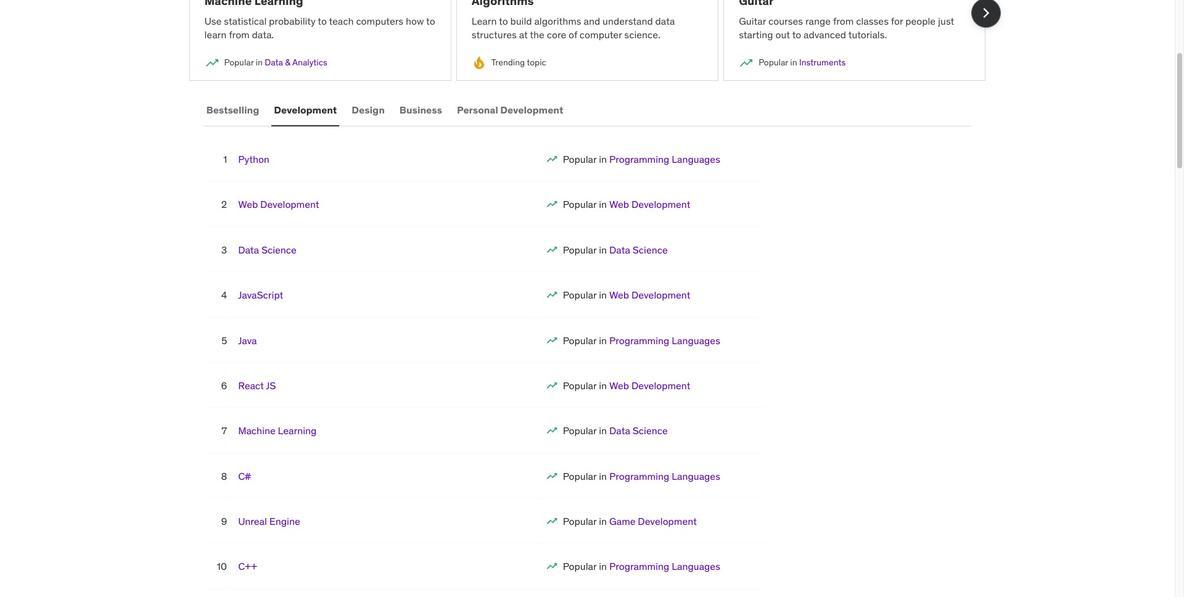 Task type: describe. For each thing, give the bounding box(es) containing it.
personal development
[[457, 104, 564, 116]]

data & analytics link
[[265, 57, 327, 68]]

popular for unreal engine
[[563, 515, 597, 528]]

programming for java
[[610, 334, 670, 346]]

popular in data & analytics
[[224, 57, 327, 68]]

use statistical probability to teach computers how to learn from data.
[[205, 15, 435, 41]]

computer
[[580, 28, 622, 41]]

machine
[[238, 425, 276, 437]]

python link
[[238, 153, 270, 165]]

c#
[[238, 470, 251, 482]]

statistical
[[224, 15, 267, 27]]

2 popular in web development from the top
[[563, 289, 691, 301]]

development inside button
[[501, 104, 564, 116]]

instruments
[[800, 57, 846, 68]]

popular for c#
[[563, 470, 597, 482]]

learn to build algorithms and understand data structures at the core of computer science.
[[472, 15, 675, 41]]

structures
[[472, 28, 517, 41]]

game development link
[[610, 515, 697, 528]]

development inside button
[[274, 104, 337, 116]]

programming languages link for c++
[[610, 561, 721, 573]]

unreal engine link
[[238, 515, 300, 528]]

cell for c#
[[563, 470, 721, 482]]

machine learning link
[[238, 425, 317, 437]]

popular for python
[[563, 153, 597, 165]]

7
[[222, 425, 227, 437]]

data.
[[252, 28, 274, 41]]

at
[[519, 28, 528, 41]]

popular in instruments
[[759, 57, 846, 68]]

computers
[[356, 15, 404, 27]]

range
[[806, 15, 831, 27]]

popular for machine learning
[[563, 425, 597, 437]]

cell for python
[[563, 153, 721, 165]]

python
[[238, 153, 270, 165]]

in for machine learning
[[599, 425, 607, 437]]

in for java
[[599, 334, 607, 346]]

guitar courses range from classes for people just starting out to advanced tutorials.
[[739, 15, 955, 41]]

web development
[[238, 198, 319, 211]]

to inside guitar courses range from classes for people just starting out to advanced tutorials.
[[793, 28, 802, 41]]

popular for javascript
[[563, 289, 597, 301]]

next image
[[976, 3, 996, 23]]

c# link
[[238, 470, 251, 482]]

bestselling
[[206, 104, 259, 116]]

popular in image for machine learning
[[546, 425, 558, 437]]

10
[[217, 561, 227, 573]]

c++ link
[[238, 561, 257, 573]]

game
[[610, 515, 636, 528]]

in for unreal engine
[[599, 515, 607, 528]]

3
[[221, 244, 227, 256]]

machine learning
[[238, 425, 317, 437]]

learning
[[278, 425, 317, 437]]

in for c++
[[599, 561, 607, 573]]

popular in image for c#
[[546, 470, 558, 482]]

cell for javascript
[[563, 289, 691, 301]]

js
[[266, 379, 276, 392]]

starting
[[739, 28, 774, 41]]

algorithms
[[535, 15, 582, 27]]

and
[[584, 15, 600, 27]]

web for javascript
[[610, 289, 629, 301]]

4
[[221, 289, 227, 301]]

programming for c#
[[610, 470, 670, 482]]

from inside use statistical probability to teach computers how to learn from data.
[[229, 28, 250, 41]]

in for c#
[[599, 470, 607, 482]]

instruments link
[[800, 57, 846, 68]]

personal
[[457, 104, 498, 116]]

bestselling button
[[204, 96, 262, 125]]

in for react js
[[599, 379, 607, 392]]

popular in data science for science
[[563, 244, 668, 256]]

data science link for science
[[610, 244, 668, 256]]

personal development button
[[455, 96, 566, 125]]

programming languages link for python
[[610, 153, 721, 165]]

popular for react js
[[563, 379, 597, 392]]

popular in image for unreal engine
[[546, 515, 558, 528]]

cell for machine learning
[[563, 425, 668, 437]]

java link
[[238, 334, 257, 346]]

popular in image for javascript
[[546, 289, 558, 301]]

5
[[221, 334, 227, 346]]

engine
[[269, 515, 300, 528]]

web development link for javascript
[[610, 289, 691, 301]]

react js link
[[238, 379, 276, 392]]

teach
[[329, 15, 354, 27]]

trending topic
[[492, 57, 547, 68]]

languages for python
[[672, 153, 721, 165]]

languages for java
[[672, 334, 721, 346]]

in for python
[[599, 153, 607, 165]]

use
[[205, 15, 222, 27]]

cell for unreal engine
[[563, 515, 697, 528]]

javascript
[[238, 289, 283, 301]]

2
[[221, 198, 227, 211]]

languages for c++
[[672, 561, 721, 573]]

popular in image for data science
[[546, 244, 558, 256]]

to left teach
[[318, 15, 327, 27]]

core
[[547, 28, 567, 41]]

data
[[656, 15, 675, 27]]

design
[[352, 104, 385, 116]]

from inside guitar courses range from classes for people just starting out to advanced tutorials.
[[834, 15, 854, 27]]

data science
[[238, 244, 297, 256]]



Task type: vqa. For each thing, say whether or not it's contained in the screenshot.


Task type: locate. For each thing, give the bounding box(es) containing it.
build
[[511, 15, 532, 27]]

popular for web development
[[563, 198, 597, 211]]

popular in programming languages for java
[[563, 334, 721, 346]]

popular in programming languages for python
[[563, 153, 721, 165]]

popular in image for python
[[546, 153, 558, 165]]

development
[[274, 104, 337, 116], [501, 104, 564, 116], [260, 198, 319, 211], [632, 198, 691, 211], [632, 289, 691, 301], [632, 379, 691, 392], [638, 515, 697, 528]]

web for react js
[[610, 379, 629, 392]]

popular in image
[[205, 56, 219, 70], [546, 153, 558, 165], [546, 244, 558, 256], [546, 289, 558, 301], [546, 425, 558, 437]]

data for popular in image inside carousel element
[[265, 57, 283, 68]]

1 popular in web development from the top
[[563, 198, 691, 211]]

the
[[530, 28, 545, 41]]

science for data science
[[633, 244, 668, 256]]

c++
[[238, 561, 257, 573]]

2 languages from the top
[[672, 334, 721, 346]]

react js
[[238, 379, 276, 392]]

popular in image for c++
[[546, 561, 558, 573]]

2 vertical spatial popular in web development
[[563, 379, 691, 392]]

popular for data science
[[563, 244, 597, 256]]

guitar
[[739, 15, 766, 27]]

1 vertical spatial popular in web development
[[563, 289, 691, 301]]

4 programming languages link from the top
[[610, 561, 721, 573]]

popular in programming languages for c++
[[563, 561, 721, 573]]

people
[[906, 15, 936, 27]]

cell for data science
[[563, 244, 668, 256]]

popular in web development for development
[[563, 198, 691, 211]]

programming for c++
[[610, 561, 670, 573]]

data science link for learning
[[610, 425, 668, 437]]

2 programming from the top
[[610, 334, 670, 346]]

to inside learn to build algorithms and understand data structures at the core of computer science.
[[499, 15, 508, 27]]

popular in web development for js
[[563, 379, 691, 392]]

unreal
[[238, 515, 267, 528]]

from up advanced
[[834, 15, 854, 27]]

to
[[318, 15, 327, 27], [426, 15, 435, 27], [499, 15, 508, 27], [793, 28, 802, 41]]

6
[[221, 379, 227, 392]]

from
[[834, 15, 854, 27], [229, 28, 250, 41]]

classes
[[857, 15, 889, 27]]

learn
[[205, 28, 227, 41]]

in for web development
[[599, 198, 607, 211]]

1 programming languages link from the top
[[610, 153, 721, 165]]

1 vertical spatial popular in data science
[[563, 425, 668, 437]]

in
[[256, 57, 263, 68], [791, 57, 798, 68], [599, 153, 607, 165], [599, 198, 607, 211], [599, 244, 607, 256], [599, 289, 607, 301], [599, 334, 607, 346], [599, 379, 607, 392], [599, 425, 607, 437], [599, 470, 607, 482], [599, 515, 607, 528], [599, 561, 607, 573]]

development button
[[272, 96, 340, 125]]

data for popular in image corresponding to data science
[[610, 244, 631, 256]]

popular for java
[[563, 334, 597, 346]]

to right the out
[[793, 28, 802, 41]]

1
[[223, 153, 227, 165]]

design button
[[349, 96, 387, 125]]

4 popular in programming languages from the top
[[563, 561, 721, 573]]

3 cell from the top
[[563, 244, 668, 256]]

web for web development
[[610, 198, 629, 211]]

popular in image for java
[[546, 334, 558, 346]]

popular in data science
[[563, 244, 668, 256], [563, 425, 668, 437]]

business
[[400, 104, 442, 116]]

trending
[[492, 57, 525, 68]]

8 cell from the top
[[563, 470, 721, 482]]

probability
[[269, 15, 316, 27]]

3 languages from the top
[[672, 470, 721, 482]]

just
[[938, 15, 955, 27]]

popular in image inside carousel element
[[205, 56, 219, 70]]

cell for web development
[[563, 198, 691, 211]]

understand
[[603, 15, 653, 27]]

data inside carousel element
[[265, 57, 283, 68]]

10 cell from the top
[[563, 561, 721, 573]]

3 popular in programming languages from the top
[[563, 470, 721, 482]]

1 languages from the top
[[672, 153, 721, 165]]

popular in image for react js
[[546, 379, 558, 392]]

cell for react js
[[563, 379, 691, 392]]

1 vertical spatial from
[[229, 28, 250, 41]]

3 popular in web development from the top
[[563, 379, 691, 392]]

popular in image for web development
[[546, 198, 558, 211]]

unreal engine
[[238, 515, 300, 528]]

popular in data science for learning
[[563, 425, 668, 437]]

languages for c#
[[672, 470, 721, 482]]

trending topic image
[[472, 56, 487, 70]]

science for machine learning
[[633, 425, 668, 437]]

courses
[[769, 15, 803, 27]]

cell for java
[[563, 334, 721, 346]]

how
[[406, 15, 424, 27]]

in for javascript
[[599, 289, 607, 301]]

javascript link
[[238, 289, 283, 301]]

programming languages link
[[610, 153, 721, 165], [610, 334, 721, 346], [610, 470, 721, 482], [610, 561, 721, 573]]

java
[[238, 334, 257, 346]]

data
[[265, 57, 283, 68], [238, 244, 259, 256], [610, 244, 631, 256], [610, 425, 631, 437]]

popular in image
[[739, 56, 754, 70], [546, 198, 558, 211], [546, 334, 558, 346], [546, 379, 558, 392], [546, 470, 558, 482], [546, 515, 558, 528], [546, 561, 558, 573]]

popular in programming languages for c#
[[563, 470, 721, 482]]

4 programming from the top
[[610, 561, 670, 573]]

from down statistical
[[229, 28, 250, 41]]

3 programming languages link from the top
[[610, 470, 721, 482]]

web development link
[[238, 198, 319, 211], [610, 198, 691, 211], [610, 289, 691, 301], [610, 379, 691, 392]]

analytics
[[292, 57, 327, 68]]

4 cell from the top
[[563, 289, 691, 301]]

of
[[569, 28, 578, 41]]

to right the how
[[426, 15, 435, 27]]

cell
[[563, 153, 721, 165], [563, 198, 691, 211], [563, 244, 668, 256], [563, 289, 691, 301], [563, 334, 721, 346], [563, 379, 691, 392], [563, 425, 668, 437], [563, 470, 721, 482], [563, 515, 697, 528], [563, 561, 721, 573]]

cell for c++
[[563, 561, 721, 573]]

react
[[238, 379, 264, 392]]

topic
[[527, 57, 547, 68]]

0 vertical spatial popular in web development
[[563, 198, 691, 211]]

science
[[262, 244, 297, 256], [633, 244, 668, 256], [633, 425, 668, 437]]

1 popular in data science from the top
[[563, 244, 668, 256]]

4 languages from the top
[[672, 561, 721, 573]]

tutorials.
[[849, 28, 887, 41]]

6 cell from the top
[[563, 379, 691, 392]]

business button
[[397, 96, 445, 125]]

for
[[891, 15, 904, 27]]

&
[[285, 57, 291, 68]]

1 cell from the top
[[563, 153, 721, 165]]

9
[[221, 515, 227, 528]]

0 horizontal spatial from
[[229, 28, 250, 41]]

0 vertical spatial from
[[834, 15, 854, 27]]

learn
[[472, 15, 497, 27]]

0 vertical spatial popular in data science
[[563, 244, 668, 256]]

2 programming languages link from the top
[[610, 334, 721, 346]]

out
[[776, 28, 790, 41]]

in for data science
[[599, 244, 607, 256]]

carousel element
[[189, 0, 1001, 96]]

programming languages link for c#
[[610, 470, 721, 482]]

2 popular in programming languages from the top
[[563, 334, 721, 346]]

data for popular in image associated with machine learning
[[610, 425, 631, 437]]

popular
[[224, 57, 254, 68], [759, 57, 789, 68], [563, 153, 597, 165], [563, 198, 597, 211], [563, 244, 597, 256], [563, 289, 597, 301], [563, 334, 597, 346], [563, 379, 597, 392], [563, 425, 597, 437], [563, 470, 597, 482], [563, 515, 597, 528], [563, 561, 597, 573]]

2 popular in data science from the top
[[563, 425, 668, 437]]

1 programming from the top
[[610, 153, 670, 165]]

5 cell from the top
[[563, 334, 721, 346]]

programming languages link for java
[[610, 334, 721, 346]]

science.
[[625, 28, 661, 41]]

languages
[[672, 153, 721, 165], [672, 334, 721, 346], [672, 470, 721, 482], [672, 561, 721, 573]]

9 cell from the top
[[563, 515, 697, 528]]

popular in web development
[[563, 198, 691, 211], [563, 289, 691, 301], [563, 379, 691, 392]]

popular in game development
[[563, 515, 697, 528]]

programming for python
[[610, 153, 670, 165]]

advanced
[[804, 28, 847, 41]]

web development link for web development
[[610, 198, 691, 211]]

3 programming from the top
[[610, 470, 670, 482]]

web development link for react js
[[610, 379, 691, 392]]

7 cell from the top
[[563, 425, 668, 437]]

1 popular in programming languages from the top
[[563, 153, 721, 165]]

2 cell from the top
[[563, 198, 691, 211]]

8
[[221, 470, 227, 482]]

1 horizontal spatial from
[[834, 15, 854, 27]]

popular for c++
[[563, 561, 597, 573]]

data science link
[[238, 244, 297, 256], [610, 244, 668, 256], [610, 425, 668, 437]]

to up the structures
[[499, 15, 508, 27]]



